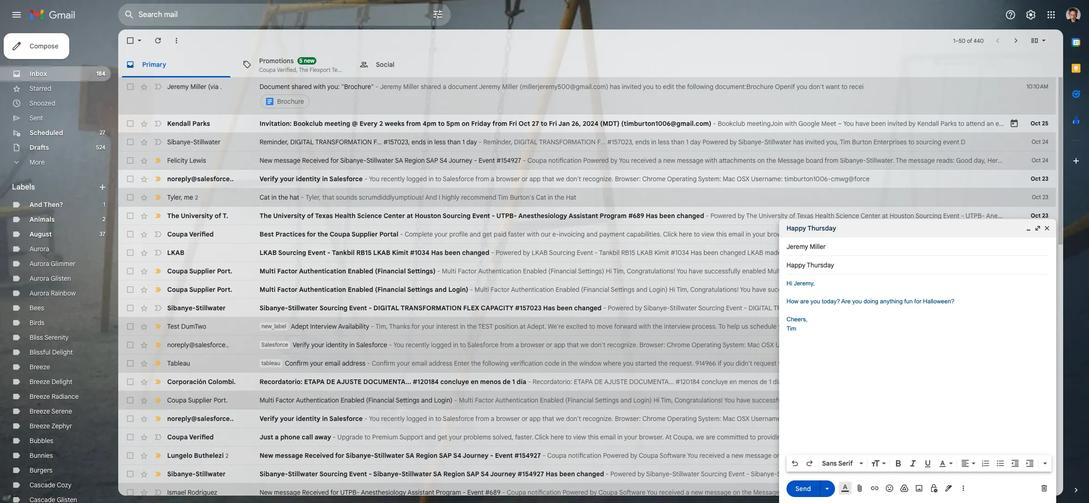 Task type: vqa. For each thing, say whether or not it's contained in the screenshot.
day,
yes



Task type: describe. For each thing, give the bounding box(es) containing it.
factor down "profile"
[[458, 267, 477, 276]]

new for new message received for sibanye-stillwater sa region sap s4 journey - event #154927 - coupa notification powered by coupa software you received a new message on the message board from sibanye-stillwater. the message reads: sibanye-stillwater made the following ch
[[260, 452, 273, 460]]

region up cat in the hat - tyler, that sounds scrumdiddlyumptious! and i highly recommend tim burton's cat in the hat
[[405, 157, 425, 165]]

coupa supplier port. for 13th row from the bottom
[[167, 267, 232, 276]]

from left more send options image
[[800, 489, 814, 497]]

1 horizontal spatial invited
[[805, 138, 825, 146]]

tyler,
[[305, 194, 321, 202]]

board for attachments
[[806, 157, 823, 165]]

from right friday
[[492, 120, 507, 128]]

there's
[[809, 360, 830, 368]]

invitation: bookclub meeting @ every 2 weeks from 4pm to 5pm on friday from fri oct 27 to fri jan 26, 2024 (mdt) (timburton1006@gmail.com) - bookclub meetingjoin with google meet – you have been invited by kendall parks to attend an event named bookclub meeting 
[[260, 120, 1089, 128]]

2 #157023, from the left
[[607, 138, 634, 146]]

you up the committed
[[724, 397, 735, 405]]

benefits
[[843, 230, 867, 239]]

1 vertical spatial verify
[[293, 341, 310, 350]]

settings up verify your identity in salesforce - you recently logged in to salesforce from a browser or app that we don't recognize. browser: chrome operating system: mac osx username: timburton1006-cmwg@force.com to ensure your account's
[[595, 397, 619, 405]]

a left document
[[443, 83, 446, 91]]

transformation down @
[[315, 138, 372, 146]]

2 de from the left
[[760, 378, 767, 387]]

1 cat from the left
[[260, 194, 270, 202]]

0 vertical spatial account's
[[955, 341, 983, 350]]

2 horizontal spatial assistant
[[1033, 212, 1060, 220]]

verified for best practices for the coupa supplier portal - complete your profile and get paid faster with our e-invoicing and payment capabilities. click here to view this email in your browser. to maximize the benefits
[[189, 230, 214, 239]]

2 vertical spatial enabled
[[790, 397, 813, 405]]

journey up insert link ‪(⌘k)‬ image
[[859, 471, 883, 479]]

move
[[597, 323, 613, 331]]

every
[[360, 120, 378, 128]]

don't up 'hat'
[[566, 175, 581, 183]]

hat
[[290, 194, 299, 202]]

2 parks from the left
[[941, 120, 957, 128]]

bubbles
[[30, 437, 53, 446]]

support image
[[1005, 9, 1016, 20]]

journey down solved,
[[490, 471, 516, 479]]

1 horizontal spatial event
[[995, 120, 1012, 128]]

1 vertical spatial or
[[546, 341, 552, 350]]

@
[[352, 120, 358, 128]]

24 for reminder, digital transformation  f... #157023, ends in less than 1 day - reminder, digital transformation f... #157023, ends in less than 1 day powered by sibanye-stillwater has invited you, tim burton enterprises to sourcing event d
[[1042, 139, 1048, 145]]

2 lkab from the left
[[260, 249, 277, 257]]

with left our
[[527, 230, 539, 239]]

you down the "reminder, digital transformation  f... #157023, ends in less than 1 day - reminder, digital transformation f... #157023, ends in less than 1 day powered by sibanye-stillwater has invited you, tim burton enterprises to sourcing event d"
[[619, 157, 629, 165]]

promotions, 5 new messages, tab
[[235, 52, 351, 78]]

1 parks from the left
[[192, 120, 210, 128]]

0 horizontal spatial invited
[[622, 83, 641, 91]]

aurora for aurora rainbow
[[30, 290, 49, 298]]

1 meeting from the left
[[324, 120, 350, 128]]

breeze delight link
[[30, 378, 72, 387]]

more formatting options image
[[1041, 460, 1050, 469]]

7 lkab from the left
[[952, 249, 968, 257]]

4 lkab from the left
[[532, 249, 548, 257]]

are
[[841, 298, 851, 305]]

birds
[[30, 319, 44, 327]]

breeze serene
[[30, 408, 72, 416]]

have down "didn't"
[[736, 397, 750, 405]]

1 fri from the left
[[509, 120, 517, 128]]

oct 24 for reminder, digital transformation  f... #157023, ends in less than 1 day - reminder, digital transformation f... #157023, ends in less than 1 day powered by sibanye-stillwater has invited you, tim burton enterprises to sourcing event d
[[1032, 139, 1048, 145]]

1 50 of 440
[[953, 37, 984, 44]]

to down 'when'
[[910, 341, 917, 350]]

tim right 'invitó,'
[[1079, 378, 1089, 387]]

sibanye- down numbered list ‪(⌘⇧7)‬ icon
[[967, 471, 994, 479]]

0 horizontal spatial center
[[384, 212, 405, 220]]

5 lkab from the left
[[637, 249, 653, 257]]

1 vertical spatial browser:
[[639, 341, 665, 350]]

1 horizontal spatial #689
[[628, 212, 644, 220]]

following left the chan
[[1047, 304, 1073, 313]]

0 vertical spatial enabled
[[742, 267, 766, 276]]

5pm
[[446, 120, 460, 128]]

salesforce up problems
[[443, 415, 474, 424]]

1 horizontal spatial health
[[815, 212, 834, 220]]

received for new message received for sibanye-stillwater sa region sap s4 journey - event #154927 - coupa notification powered by you received a new message with attachments on the message board from sibanye-stillwater. the message reads: good day, herewith at
[[302, 157, 329, 165]]

1 horizontal spatial and
[[425, 194, 437, 202]]

factor up are
[[847, 286, 866, 294]]

por
[[828, 378, 839, 387]]

2 #1034 from the left
[[671, 249, 689, 257]]

indent more ‪(⌘])‬ image
[[1025, 460, 1035, 469]]

jan
[[558, 120, 570, 128]]

2 horizontal spatial this
[[778, 360, 789, 368]]

1 vertical spatial cmwg@force.com
[[831, 415, 884, 424]]

row containing ismael rodriguez
[[118, 484, 1089, 502]]

lungelo
[[167, 452, 192, 460]]

1 vertical spatial congratulations!
[[690, 286, 739, 294]]

and up sibanye-stillwater sourcing event - digital transformation  flex capacity #157023 has been changed - powered by sibanye-stillwater sourcing event - digital transformation flex capacity #157023 has been changed sibanye-stillwater made the following chan
[[636, 286, 647, 294]]

university down serif
[[828, 489, 857, 497]]

1 flex from the left
[[463, 304, 479, 313]]

0 horizontal spatial has
[[610, 83, 620, 91]]

reads: for sibanye-
[[952, 452, 971, 460]]

1 horizontal spatial texas
[[797, 212, 813, 220]]

sounds
[[336, 194, 357, 202]]

1 vertical spatial mac
[[747, 341, 760, 350]]

2 horizontal spatial health
[[884, 489, 904, 497]]

0 horizontal spatial anesthesiology
[[361, 489, 406, 497]]

labels
[[12, 183, 35, 192]]

transformation down jan
[[539, 138, 596, 146]]

a left the freindly
[[1061, 489, 1064, 497]]

faster
[[508, 230, 525, 239]]

and up interest
[[435, 286, 447, 294]]

2 flex from the left
[[832, 304, 847, 313]]

2 bookclub from the left
[[718, 120, 745, 128]]

labels navigation
[[0, 30, 118, 504]]

sibanye- down the upgrade
[[346, 452, 374, 460]]

oct 18
[[1032, 268, 1048, 275]]

1 horizontal spatial center
[[861, 212, 880, 220]]

1 kendall from the left
[[167, 120, 191, 128]]

1 vertical spatial account
[[985, 397, 1009, 405]]

2 horizontal spatial anesthesiology
[[986, 212, 1031, 220]]

2 horizontal spatial science
[[905, 489, 928, 497]]

or for you recently logged in to salesforce from a browser or app that we don't recognize. browser: chrome operating system: mac osx username: timburton1006-cmwg@force.com to ensure your account's
[[522, 415, 528, 424]]

bubbles link
[[30, 437, 53, 446]]

hi down recordatorio: etapa de ajuste documenta... #120184 concluye en menos de 1 día - recordatorio: etapa de ajuste documenta... #120184 concluye en menos de 1 día proporcionado por coupa software corporación colombiana de investigación agropecuaria lo invitó, tim
[[653, 397, 659, 405]]

advanced search options image
[[429, 5, 447, 24]]

1 settings) from the left
[[407, 267, 436, 276]]

0 horizontal spatial assistant
[[407, 489, 434, 497]]

2 us from the left
[[875, 323, 882, 331]]

1 day from the left
[[466, 138, 477, 146]]

you right are
[[852, 298, 862, 305]]

2 than from the left
[[671, 138, 684, 146]]

animals
[[30, 216, 55, 224]]

you left today?
[[811, 298, 820, 305]]

1 menos from the left
[[480, 378, 501, 387]]

2 address from the left
[[429, 360, 452, 368]]

cascade
[[30, 482, 55, 490]]

0 vertical spatial this
[[716, 230, 727, 239]]

2 día from the left
[[773, 378, 782, 387]]

2 vertical spatial board
[[781, 489, 799, 497]]

tableau
[[261, 360, 280, 367]]

recognize. for cmwg@force
[[583, 175, 613, 183]]

happy thursday
[[787, 224, 836, 233]]

invitó,
[[1061, 378, 1078, 387]]

reads: for good
[[936, 157, 955, 165]]

sibanye- down resources
[[856, 452, 882, 460]]

best
[[824, 434, 837, 442]]

insert signature image
[[944, 484, 953, 494]]

port. for 17th row from the top
[[214, 397, 228, 405]]

1 vertical spatial recently
[[406, 341, 429, 350]]

1 vertical spatial identity
[[326, 341, 348, 350]]

2 #120184 from the left
[[676, 378, 700, 387]]

1 horizontal spatial science
[[836, 212, 859, 220]]

with inside cell
[[313, 83, 326, 91]]

jeremy down social
[[380, 83, 402, 91]]

0 horizontal spatial health
[[335, 212, 356, 220]]

26,
[[571, 120, 581, 128]]

and right invoicing
[[586, 230, 598, 239]]

914966
[[695, 360, 716, 368]]

0 vertical spatial payment
[[599, 230, 625, 239]]

1 f... from the left
[[373, 138, 382, 146]]

0 horizontal spatial texas
[[315, 212, 333, 220]]

6 lkab from the left
[[747, 249, 763, 257]]

sibanye- right halloween?
[[963, 304, 989, 313]]

sans
[[822, 460, 837, 468]]

1 vertical spatial chrome
[[667, 341, 690, 350]]

2 horizontal spatial texas
[[866, 489, 883, 497]]

thanks
[[389, 323, 410, 331]]

a up solved,
[[491, 415, 494, 424]]

1 #120184 from the left
[[413, 378, 439, 387]]

4pm
[[423, 120, 436, 128]]

0 horizontal spatial software
[[619, 489, 645, 497]]

10 row from the top
[[118, 262, 1056, 281]]

message for attachments
[[778, 157, 804, 165]]

2 horizontal spatial invited
[[888, 120, 907, 128]]

drafts link
[[30, 144, 49, 152]]

when
[[900, 323, 916, 331]]

0 horizontal spatial ensure
[[894, 415, 914, 424]]

lewis
[[189, 157, 206, 165]]

made down indent more ‪(⌘])‬ icon
[[1022, 471, 1039, 479]]

verification
[[510, 360, 543, 368]]

hi down lkab sourcing event - tankbil rb15 lkab kimit #1034 has been changed - powered by lkab sourcing event - tankbil rb15 lkab kimit #1034 has been changed lkab made the following changes to the sourcing event: tankbil rb15 lkab kimit.
[[606, 267, 612, 276]]

1 shared from the left
[[292, 83, 312, 91]]

close image
[[1043, 225, 1051, 232]]

factor down practices
[[277, 267, 298, 276]]

1 de from the left
[[503, 378, 511, 387]]

operating for cmwg@force.com
[[667, 415, 697, 424]]

1 horizontal spatial assistant
[[569, 212, 598, 220]]

oct for you recently logged in to salesforce from a browser or app that we don't recognize. browser: chrome operating system: mac osx username: timburton1006-cmwg@force
[[1031, 176, 1041, 182]]

sibanye- left indent less ‪(⌘[)‬ image
[[972, 452, 998, 460]]

away
[[315, 434, 331, 442]]

rainbow
[[51, 290, 76, 298]]

2024
[[583, 120, 598, 128]]

a down the sibanye-stillwater sourcing event - sibanye-stillwater sa region sap s4 journey #154927 has been changed - powered by sibanye-stillwater sourcing event - sibanye-stillwater sa region sap s4 journey #154927 has been changed sibanye-stillwater made the following cha
[[686, 489, 689, 497]]

18
[[1043, 268, 1048, 275]]

1 horizontal spatial program
[[600, 212, 627, 220]]

event:
[[895, 249, 913, 257]]

recently for you recently logged in to salesforce from a browser or app that we don't recognize. browser: chrome operating system: mac osx username: timburton1006-cmwg@force
[[381, 175, 405, 183]]

following left cha
[[1052, 471, 1078, 479]]

you left can
[[905, 360, 916, 368]]

from up problems
[[475, 415, 489, 424]]

identity for you recently logged in to salesforce from a browser or app that we don't recognize. browser: chrome operating system: mac osx username: timburton1006-cmwg@force
[[296, 175, 320, 183]]

new for new message received for sibanye-stillwater sa region sap s4 journey - event #154927 - coupa notification powered by you received a new message with attachments on the message board from sibanye-stillwater. the message reads: good day, herewith at
[[260, 157, 272, 165]]

2 horizontal spatial received
[[699, 452, 725, 460]]

just a phone call away - upgrade to premium support and get your problems solved, faster. click here to view this email in your browser. at coupa, we are committed to providing you with the best tools and resources to help
[[260, 434, 919, 442]]

sourcing for to
[[916, 138, 941, 146]]

row containing jeremy miller (via .
[[118, 78, 1056, 115]]

1 vertical spatial #689
[[485, 489, 500, 497]]

bunnies link
[[30, 452, 53, 460]]

you right where
[[623, 360, 634, 368]]

following left ch at the right bottom of the page
[[1056, 452, 1083, 460]]

1 horizontal spatial browser.
[[767, 230, 792, 239]]

Message Body text field
[[787, 279, 1049, 453]]

process.
[[692, 323, 717, 331]]

1 tankbil from the left
[[332, 249, 355, 257]]

from down you,
[[825, 157, 838, 165]]

aurora for aurora glimmer
[[30, 260, 49, 268]]

2 vertical spatial congratulations!
[[674, 397, 723, 405]]

row containing lungelo buthelezi
[[118, 447, 1089, 466]]

sibanye- down meetingjoin at the right of page
[[738, 138, 764, 146]]

university up happy
[[759, 212, 788, 220]]

coupa verified for just a phone call away
[[167, 434, 214, 442]]

about
[[881, 360, 899, 368]]

identity for you recently logged in to salesforce from a browser or app that we don't recognize. browser: chrome operating system: mac osx username: timburton1006-cmwg@force.com to ensure your account's
[[296, 415, 320, 424]]

1 horizontal spatial view
[[701, 230, 714, 239]]

1 vertical spatial system:
[[723, 341, 746, 350]]

0 horizontal spatial received
[[631, 157, 656, 165]]

paid
[[494, 230, 506, 239]]

0 vertical spatial account
[[1001, 286, 1025, 294]]

1 reminder, from the left
[[260, 138, 289, 146]]

1 vertical spatial recognize.
[[607, 341, 638, 350]]

main menu image
[[11, 9, 22, 20]]

salesforce down "availability" on the bottom of page
[[356, 341, 387, 350]]

tab list containing promotions
[[118, 52, 1063, 78]]

salesforce up the 'sounds'
[[329, 175, 363, 183]]

logged for you recently logged in to salesforce from a browser or app that we don't recognize. browser: chrome operating system: mac osx username: timburton1006-cmwg@force
[[407, 175, 427, 183]]

osx for cmwg@force
[[737, 175, 750, 183]]

2 f... from the left
[[597, 138, 606, 146]]

delight for blissful delight
[[52, 349, 73, 357]]

following down maximize
[[794, 249, 821, 257]]

d
[[961, 138, 965, 146]]

new inside "tab"
[[304, 57, 315, 64]]

breeze for breeze delight
[[30, 378, 50, 387]]

salesforce verify your identity in salesforce - you recently logged in to salesforce from a browser or app that we don't recognize. browser: chrome operating system: mac osx username: timburton1006-cmwg@force.com to ensure your account's
[[261, 341, 983, 350]]

2 capacity from the left
[[848, 304, 878, 313]]

sibanye- down phone
[[260, 471, 288, 479]]

we're
[[548, 323, 564, 331]]

board for message
[[822, 452, 839, 460]]

breeze for breeze zephyr
[[30, 423, 50, 431]]

tim inside cheers, tim
[[787, 325, 796, 332]]

breeze for breeze radiance
[[30, 393, 50, 401]]

1 ajuste from the left
[[337, 378, 362, 387]]

19 row from the top
[[118, 429, 1056, 447]]

21 row from the top
[[118, 466, 1089, 484]]

1 vertical spatial here
[[551, 434, 564, 442]]

stillwater. for sibanye-
[[882, 452, 910, 460]]

gmail image
[[30, 6, 80, 24]]

document
[[448, 83, 478, 91]]

2 horizontal spatial utpb-
[[966, 212, 985, 220]]

settings image
[[1025, 9, 1036, 20]]

2 right every
[[379, 120, 383, 128]]

providing
[[758, 434, 785, 442]]

2 ends from the left
[[635, 138, 650, 146]]

can
[[917, 360, 928, 368]]

1 vertical spatial account's
[[930, 415, 959, 424]]

factor up hi jeremy,
[[784, 267, 802, 276]]

2 de from the left
[[594, 378, 603, 387]]

from left 4pm
[[406, 120, 421, 128]]

oct for complete your profile and get paid faster with our e-invoicing and payment capabilities. click here to view this email in your browser. to maximize the benefits
[[1031, 231, 1041, 238]]

1 horizontal spatial here
[[679, 230, 692, 239]]

received for new message received for utpb- anesthesiology assistant program  - event #689 - coupa notification powered by coupa software you received a new message on the message board from the university of texas health science center at houston. the message reads: just a freindly 
[[302, 489, 329, 497]]

1 vertical spatial browser.
[[639, 434, 664, 442]]

to up resources
[[885, 415, 892, 424]]

google
[[798, 120, 820, 128]]

2 recordatorio: from the left
[[533, 378, 572, 387]]

salesforce up highly at top left
[[443, 175, 474, 183]]

verify for verify your identity in salesforce - you recently logged in to salesforce from a browser or app that we don't recognize. browser: chrome operating system: mac osx username: timburton1006-cmwg@force
[[260, 175, 278, 183]]

inbox link
[[30, 70, 47, 78]]

kendall parks
[[167, 120, 210, 128]]

breeze radiance
[[30, 393, 79, 401]]

with left google
[[785, 120, 797, 128]]

breeze delight
[[30, 378, 72, 387]]

1 vertical spatial successfully
[[768, 286, 804, 294]]

oct for reminder, digital transformation f... #157023, ends in less than 1 day powered by sibanye-stillwater has invited you, tim burton enterprises to sourcing event d
[[1032, 139, 1041, 145]]

2 vertical spatial reads:
[[1027, 489, 1045, 497]]

timburton1006- for cmwg@force
[[784, 175, 831, 183]]

sibanye- down premium
[[373, 471, 402, 479]]

2 inside tyler , me 2
[[195, 194, 198, 201]]

0 vertical spatial just
[[260, 434, 273, 442]]

2 corporación from the left
[[889, 378, 925, 387]]

1 less from the left
[[434, 138, 446, 146]]

starred
[[30, 85, 51, 93]]

2 meeting from the left
[[1064, 120, 1088, 128]]

test
[[167, 323, 179, 331]]

oct for multi factor authentication enabled (financial settings) hi tim, congratulations! you have successfully enabled multi factor authentication on your coupa suppli
[[1032, 268, 1041, 275]]

2 #157023 from the left
[[880, 304, 905, 313]]

1 vertical spatial payment
[[1036, 286, 1062, 294]]

ismael rodriguez
[[167, 489, 217, 497]]

oct 23 for your
[[1031, 231, 1048, 238]]

you down coupa,
[[687, 452, 698, 460]]

1 vertical spatial username:
[[776, 341, 807, 350]]

2 tankbil from the left
[[599, 249, 619, 257]]

settings up support
[[396, 397, 420, 405]]

1 vertical spatial operating
[[692, 341, 721, 350]]

made down 'oct 18'
[[1018, 304, 1034, 313]]

university up practices
[[273, 212, 305, 220]]

1 vertical spatial timburton1006-
[[809, 341, 855, 350]]

sibanye- up interview
[[644, 304, 670, 313]]

verified for just a phone call away - upgrade to premium support and get your problems solved, faster. click here to view this email in your browser. at coupa, we are committed to providing you with the best tools and resources to help
[[189, 434, 214, 442]]

sans serif
[[822, 460, 853, 468]]

notification for coupa notification powered by coupa software you received a new message on the message board from sibanye-stillwater. the message reads: sibanye-stillwater made the following ch
[[568, 452, 601, 460]]

1 vertical spatial logged
[[431, 341, 451, 350]]

tim left burton's
[[498, 194, 508, 202]]

2 vertical spatial notification
[[528, 489, 561, 497]]

2 horizontal spatial software
[[861, 378, 887, 387]]

2 less from the left
[[658, 138, 669, 146]]

port. for 13th row from the bottom
[[217, 267, 232, 276]]

13 for the
[[1043, 471, 1048, 478]]

email,
[[791, 360, 808, 368]]

1 inside labels navigation
[[103, 201, 105, 208]]

2 houston from the left
[[890, 212, 914, 220]]

to up jeremy miller
[[794, 230, 801, 239]]

don't up 'just a phone call away - upgrade to premium support and get your problems solved, faster. click here to view this email in your browser. at coupa, we are committed to providing you with the best tools and resources to help'
[[566, 415, 581, 424]]

undo ‪(⌘z)‬ image
[[790, 460, 799, 469]]

1 confirm from the left
[[285, 360, 308, 368]]

have up burton
[[855, 120, 869, 128]]

primary tab
[[118, 52, 234, 78]]

0 vertical spatial portal
[[379, 230, 398, 239]]

hi up sibanye-stillwater sourcing event - digital transformation  flex capacity #157023 has been changed - powered by sibanye-stillwater sourcing event - digital transformation flex capacity #157023 has been changed sibanye-stillwater made the following chan
[[669, 286, 675, 294]]

named
[[1013, 120, 1033, 128]]

1 vertical spatial has
[[793, 138, 804, 146]]

3 bookclub from the left
[[1035, 120, 1062, 128]]

2 documenta... from the left
[[629, 378, 674, 387]]

2 kendall from the left
[[917, 120, 939, 128]]

oct 13 for made
[[1032, 453, 1048, 460]]

3 rb15 from the left
[[936, 249, 950, 257]]

Subject field
[[787, 261, 1049, 270]]

italic ‪(⌘i)‬ image
[[908, 460, 918, 469]]

sibanye- up test dumtwo
[[167, 304, 196, 313]]

1 vertical spatial click
[[535, 434, 549, 442]]

0 horizontal spatial view
[[573, 434, 586, 442]]

factor up adept
[[277, 286, 298, 294]]

insert files using drive image
[[900, 484, 909, 494]]

sibanye- up felicity at the top of the page
[[167, 138, 193, 146]]

best practices for the coupa supplier portal - complete your profile and get paid faster with our e-invoicing and payment capabilities. click here to view this email in your browser. to maximize the benefits
[[260, 230, 867, 239]]

0 vertical spatial get
[[482, 230, 492, 239]]

1 vertical spatial enabled
[[806, 286, 829, 294]]

solved,
[[493, 434, 513, 442]]

with left best
[[799, 434, 811, 442]]

underline ‪(⌘u)‬ image
[[923, 460, 932, 469]]

2 vertical spatial successfully
[[752, 397, 788, 405]]

8 row from the top
[[118, 225, 1056, 244]]

oct 23 for cmwg@force
[[1031, 176, 1048, 182]]

oct for powered by sibanye-stillwater sourcing event - sibanye-stillwater sa region sap s4 journey #154927 has been changed sibanye-stillwater made the following cha
[[1032, 471, 1041, 478]]

region down sans
[[815, 471, 835, 479]]

more image
[[172, 36, 181, 45]]

new down (timburton1006@gmail.com)
[[663, 157, 675, 165]]

and then? link
[[30, 201, 63, 209]]

chan
[[1075, 304, 1089, 313]]

1 horizontal spatial ensure
[[918, 341, 938, 350]]

row containing corporación colombi.
[[118, 373, 1089, 392]]

1 vertical spatial osx
[[761, 341, 774, 350]]

27 inside row
[[532, 120, 539, 128]]

2 en from the left
[[730, 378, 737, 387]]

oct for powered by the university of texas health science center at houston sourcing event - utpb- anesthesiology assistant program #
[[1031, 212, 1041, 219]]

journey down problems
[[463, 452, 488, 460]]

hi inside message body text box
[[787, 280, 792, 287]]

1 vertical spatial just
[[1047, 489, 1059, 497]]

1 than from the left
[[447, 138, 461, 146]]

the inside cell
[[676, 83, 686, 91]]

2 rb15 from the left
[[621, 249, 635, 257]]

1 horizontal spatial utpb-
[[496, 212, 517, 220]]

numbered list ‪(⌘⇧7)‬ image
[[981, 460, 990, 469]]

1 rb15 from the left
[[356, 249, 372, 257]]

you're
[[918, 323, 936, 331]]

university down me on the left top
[[181, 212, 213, 220]]

miller inside happy thursday dialog
[[810, 243, 826, 251]]

1 #1034 from the left
[[410, 249, 429, 257]]

journey down 5pm
[[449, 157, 472, 165]]

bliss serenity
[[30, 334, 69, 342]]

3 row from the top
[[118, 133, 1056, 151]]

1 horizontal spatial anesthesiology
[[518, 212, 567, 220]]

hat
[[566, 194, 576, 202]]

.
[[220, 83, 222, 91]]

1 día from the left
[[517, 378, 526, 387]]

1 en from the left
[[471, 378, 478, 387]]

you right if
[[723, 360, 734, 368]]

1 horizontal spatial click
[[663, 230, 677, 239]]

phone
[[280, 434, 300, 442]]

sibanye-stillwater for reminder, digital transformation  f... #157023, ends in less than 1 day
[[167, 138, 220, 146]]

salesforce down test
[[467, 341, 498, 350]]

availability
[[338, 323, 369, 331]]

region down problems
[[443, 471, 465, 479]]

bunnies
[[30, 452, 53, 460]]

investigación
[[972, 378, 1011, 387]]

a down (timburton1006@gmail.com)
[[658, 157, 662, 165]]

you down 'thanks'
[[393, 341, 404, 350]]

compose button
[[4, 33, 69, 59]]

with right forward
[[639, 323, 651, 331]]

of for 440
[[967, 37, 972, 44]]

new_label
[[261, 323, 286, 330]]

premium
[[372, 434, 398, 442]]

bliss
[[30, 334, 43, 342]]

1 vertical spatial app
[[554, 341, 565, 350]]

5 row from the top
[[118, 170, 1056, 188]]

2 noreply@salesforce.. from the top
[[167, 341, 229, 350]]

aurora glimmer link
[[30, 260, 75, 268]]

2 vertical spatial message
[[753, 489, 780, 497]]

1 concluye from the left
[[440, 378, 469, 387]]

1 vertical spatial software
[[660, 452, 686, 460]]

new down the committed
[[732, 452, 744, 460]]

you up schedule
[[740, 286, 750, 294]]

transformation up interest
[[401, 304, 462, 313]]

cha
[[1080, 471, 1089, 479]]

2 horizontal spatial program
[[1061, 212, 1086, 220]]

timburton1006- for cmwg@force.com
[[784, 415, 831, 424]]

0 horizontal spatial get
[[438, 434, 447, 442]]

test
[[478, 323, 493, 331]]

3 de from the left
[[963, 378, 971, 387]]

0 horizontal spatial utpb-
[[340, 489, 359, 497]]

1 us from the left
[[741, 323, 748, 331]]

suppli
[[893, 267, 911, 276]]

2 reminder, from the left
[[483, 138, 512, 146]]

bees
[[30, 304, 44, 313]]

insert emoji ‪(⌘⇧2)‬ image
[[885, 484, 894, 494]]

breeze serene link
[[30, 408, 72, 416]]

(mdt)
[[600, 120, 620, 128]]

2 horizontal spatial center
[[930, 489, 950, 497]]

row containing test dumtwo
[[118, 318, 1056, 336]]

row containing lkab
[[118, 244, 1056, 262]]



Task type: locate. For each thing, give the bounding box(es) containing it.
sa
[[395, 157, 403, 165], [406, 452, 414, 460], [433, 471, 442, 479], [806, 471, 814, 479]]

1 documenta... from the left
[[363, 378, 411, 387]]

None checkbox
[[126, 36, 135, 45], [126, 82, 135, 91], [126, 119, 135, 128], [126, 175, 135, 184], [126, 193, 135, 202], [126, 212, 135, 221], [126, 285, 135, 295], [126, 304, 135, 313], [126, 322, 135, 332], [126, 378, 135, 387], [126, 396, 135, 405], [126, 433, 135, 442], [126, 36, 135, 45], [126, 82, 135, 91], [126, 119, 135, 128], [126, 175, 135, 184], [126, 193, 135, 202], [126, 212, 135, 221], [126, 285, 135, 295], [126, 304, 135, 313], [126, 322, 135, 332], [126, 378, 135, 387], [126, 396, 135, 405], [126, 433, 135, 442]]

utpb-
[[496, 212, 517, 220], [966, 212, 985, 220], [340, 489, 359, 497]]

0 vertical spatial verify
[[260, 175, 278, 183]]

successfully
[[704, 267, 740, 276], [768, 286, 804, 294], [752, 397, 788, 405]]

#1034 down the university of texas health science center at houston sourcing event - utpb- anesthesiology assistant program  #689 has been changed - powered by the university of texas health science center at houston sourcing event - utpb- anesthesiology assistant program #
[[671, 249, 689, 257]]

1 ends from the left
[[412, 138, 426, 146]]

7 row from the top
[[118, 207, 1089, 225]]

sourcing
[[916, 138, 941, 146], [868, 249, 893, 257]]

factor up phone
[[276, 397, 294, 405]]

coupa supplier port.
[[167, 267, 232, 276], [167, 286, 232, 294], [167, 397, 228, 405]]

1 horizontal spatial parks
[[941, 120, 957, 128]]

browser: for cmwg@force.com
[[615, 415, 641, 424]]

0 vertical spatial has
[[610, 83, 620, 91]]

freindly
[[1066, 489, 1088, 497]]

minimize image
[[1025, 225, 1032, 232]]

document:brochure
[[715, 83, 773, 91]]

and inside labels navigation
[[30, 201, 42, 209]]

chrome
[[642, 175, 666, 183], [667, 341, 690, 350], [642, 415, 666, 424]]

1 oct 13 from the top
[[1032, 453, 1048, 460]]

0 vertical spatial received
[[631, 157, 656, 165]]

main content
[[118, 30, 1089, 504]]

1 horizontal spatial concluye
[[701, 378, 728, 387]]

breeze zephyr
[[30, 423, 72, 431]]

0 vertical spatial port.
[[217, 267, 232, 276]]

2 vertical spatial osx
[[737, 415, 750, 424]]

mac for cmwg@force.com
[[723, 415, 735, 424]]

the university of t.
[[167, 212, 228, 220]]

more send options image
[[823, 485, 832, 494]]

reminder,
[[260, 138, 289, 146], [483, 138, 512, 146]]

lo
[[1054, 378, 1059, 387]]

23 for your
[[1042, 231, 1048, 238]]

committed
[[717, 434, 748, 442]]

browser:
[[615, 175, 641, 183], [639, 341, 665, 350], [615, 415, 641, 424]]

noreply@salesforce.. down dumtwo
[[167, 341, 229, 350]]

1 horizontal spatial capacity
[[848, 304, 878, 313]]

serif
[[838, 460, 853, 468]]

coupa verified up lungelo buthelezi 2
[[167, 434, 214, 442]]

0 horizontal spatial ends
[[412, 138, 426, 146]]

noreply@salesforce.. for verify your identity in salesforce - you recently logged in to salesforce from a browser or app that we don't recognize. browser: chrome operating system: mac osx username: timburton1006-cmwg@force
[[167, 175, 234, 183]]

recognize. for cmwg@force.com
[[583, 415, 613, 424]]

13 down more formatting options image
[[1043, 471, 1048, 478]]

buthelezi
[[194, 452, 224, 460]]

0 horizontal spatial event
[[943, 138, 959, 146]]

reminder, down invitation: on the left of page
[[260, 138, 289, 146]]

account's
[[955, 341, 983, 350], [930, 415, 959, 424]]

or for you recently logged in to salesforce from a browser or app that we don't recognize. browser: chrome operating system: mac osx username: timburton1006-cmwg@force
[[522, 175, 528, 183]]

received for new message received for sibanye-stillwater sa region sap s4 journey - event #154927 - coupa notification powered by coupa software you received a new message on the message board from sibanye-stillwater. the message reads: sibanye-stillwater made the following ch
[[305, 452, 334, 460]]

1 etapa from the left
[[304, 378, 325, 387]]

operating for cmwg@force
[[667, 175, 697, 183]]

2 inside labels navigation
[[102, 216, 105, 223]]

payment up lkab sourcing event - tankbil rb15 lkab kimit #1034 has been changed - powered by lkab sourcing event - tankbil rb15 lkab kimit #1034 has been changed lkab made the following changes to the sourcing event: tankbil rb15 lkab kimit.
[[599, 230, 625, 239]]

3 tankbil from the left
[[914, 249, 935, 257]]

have up sibanye-stillwater sourcing event - digital transformation  flex capacity #157023 has been changed - powered by sibanye-stillwater sourcing event - digital transformation flex capacity #157023 has been changed sibanye-stillwater made the following chan
[[689, 267, 703, 276]]

document
[[260, 83, 290, 91]]

2 ajuste from the left
[[604, 378, 628, 387]]

1 horizontal spatial reminder,
[[483, 138, 512, 146]]

identity
[[296, 175, 320, 183], [326, 341, 348, 350], [296, 415, 320, 424]]

sibanye-stillwater for sibanye-stillwater sourcing event - digital transformation  flex capacity #157023 has been changed
[[167, 304, 226, 313]]

coupa supplier port. for 17th row from the top
[[167, 397, 228, 405]]

and right support
[[425, 434, 436, 442]]

burton
[[852, 138, 872, 146]]

1 corporación from the left
[[167, 378, 206, 387]]

12 row from the top
[[118, 299, 1089, 318]]

multi factor authentication enabled (financial settings and login) - multi factor authentication enabled (financial settings and login) hi tim, congratulations! you have successfully enabled multi factor authentication on your coupa supplier portal account for payment down recordatorio: etapa de ajuste documenta... #120184 concluye en menos de 1 día - recordatorio: etapa de ajuste documenta... #120184 concluye en menos de 1 día proporcionado por coupa software corporación colombiana de investigación agropecuaria lo invitó, tim
[[260, 397, 1046, 405]]

recently
[[381, 175, 405, 183], [406, 341, 429, 350], [381, 415, 405, 424]]

jeremy inside happy thursday dialog
[[787, 243, 808, 251]]

1 vertical spatial port.
[[217, 286, 232, 294]]

breeze up breeze serene
[[30, 393, 50, 401]]

24 for new message received for sibanye-stillwater sa region sap s4 journey - event #154927 - coupa notification powered by you received a new message with attachments on the message board from sibanye-stillwater. the message reads: good day, herewith at
[[1042, 157, 1048, 164]]

less down (timburton1006@gmail.com)
[[658, 138, 669, 146]]

bookclub
[[293, 120, 323, 128], [718, 120, 745, 128], [1035, 120, 1062, 128]]

factor down por
[[831, 397, 850, 405]]

formatting options toolbar
[[787, 456, 1052, 472]]

17 row from the top
[[118, 392, 1056, 410]]

coupa supplier port. for 12th row from the bottom
[[167, 286, 232, 294]]

0 vertical spatial sibanye-stillwater
[[167, 138, 220, 146]]

14 row from the top
[[118, 336, 1056, 355]]

transformation up cheers,
[[773, 304, 830, 313]]

524
[[96, 144, 105, 151]]

1 new from the top
[[260, 157, 272, 165]]

1 vertical spatial coupa verified
[[167, 434, 214, 442]]

0 horizontal spatial help
[[727, 323, 740, 331]]

2 inside lungelo buthelezi 2
[[226, 453, 228, 460]]

new for new message received for utpb- anesthesiology assistant program  - event #689 - coupa notification powered by coupa software you received a new message on the message board from the university of texas health science center at houston. the message reads: just a freindly 
[[260, 489, 272, 497]]

portal for 17th row from the top
[[966, 397, 984, 405]]

tyler , me 2
[[167, 193, 198, 202]]

11 row from the top
[[118, 281, 1062, 299]]

ch
[[1084, 452, 1089, 460]]

13 row from the top
[[118, 318, 1056, 336]]

message left sans
[[794, 452, 820, 460]]

bold ‪(⌘b)‬ image
[[894, 460, 903, 469]]

oct for powered by lkab sourcing event - tankbil rb15 lkab kimit #1034 has been changed lkab made the following changes to the sourcing event: tankbil rb15 lkab kimit.
[[1031, 249, 1041, 256]]

congratulations! up process.
[[690, 286, 739, 294]]

0 horizontal spatial click
[[535, 434, 549, 442]]

row containing the university of t.
[[118, 207, 1089, 225]]

browser for you recently logged in to salesforce from a browser or app that we don't recognize. browser: chrome operating system: mac osx username: timburton1006-cmwg@force
[[496, 175, 520, 183]]

username: for cmwg@force.com
[[751, 415, 783, 424]]

1 noreply@salesforce.. from the top
[[167, 175, 234, 183]]

1 vertical spatial message
[[794, 452, 820, 460]]

indent less ‪(⌘[)‬ image
[[1011, 460, 1020, 469]]

1 multi factor authentication enabled (financial settings and login) - multi factor authentication enabled (financial settings and login) hi tim, congratulations! you have successfully enabled multi factor authentication on your coupa supplier portal account for payment from the top
[[260, 286, 1062, 294]]

1 de from the left
[[326, 378, 335, 387]]

portal down kimit.
[[982, 286, 999, 294]]

0 horizontal spatial #157023
[[515, 304, 541, 313]]

notification for coupa notification powered by you received a new message with attachments on the message board from sibanye-stillwater. the message reads: good day, herewith at
[[548, 157, 582, 165]]

día down request
[[773, 378, 782, 387]]

1 vertical spatial event
[[943, 138, 959, 146]]

0 vertical spatial oct 13
[[1032, 453, 1048, 460]]

0 vertical spatial verified
[[189, 230, 214, 239]]

0 horizontal spatial recordatorio:
[[260, 378, 302, 387]]

username:
[[751, 175, 783, 183], [776, 341, 807, 350], [751, 415, 783, 424]]

center down "scrumdiddlyumptious!"
[[384, 212, 405, 220]]

mac for cmwg@force
[[723, 175, 735, 183]]

weeks
[[385, 120, 405, 128]]

0 vertical spatial browser
[[496, 175, 520, 183]]

1 horizontal spatial bookclub
[[718, 120, 745, 128]]

0 horizontal spatial program
[[436, 489, 461, 497]]

0 horizontal spatial sourcing
[[868, 249, 893, 257]]

health down the 'sounds'
[[335, 212, 356, 220]]

0 vertical spatial new
[[260, 157, 272, 165]]

science up benefits
[[836, 212, 859, 220]]

redo ‪(⌘y)‬ image
[[805, 460, 814, 469]]

aurora for the aurora link
[[30, 245, 49, 254]]

None search field
[[118, 4, 451, 26]]

pop out image
[[1034, 225, 1041, 232]]

2 new from the top
[[260, 452, 273, 460]]

1 #157023, from the left
[[383, 138, 410, 146]]

0 horizontal spatial houston
[[415, 212, 441, 220]]

Search mail text field
[[139, 10, 406, 19]]

interview
[[664, 323, 690, 331]]

discard draft ‪(⌘⇧d)‬ image
[[1040, 484, 1049, 494]]

row containing tyler
[[118, 188, 1056, 207]]

2 cat from the left
[[536, 194, 546, 202]]

2 vertical spatial sibanye-stillwater
[[167, 471, 226, 479]]

6 row from the top
[[118, 188, 1056, 207]]

concluye down enter
[[440, 378, 469, 387]]

tab list right 19
[[1063, 30, 1089, 471]]

2 shared from the left
[[421, 83, 441, 91]]

know
[[883, 323, 899, 331]]

0 vertical spatial osx
[[737, 175, 750, 183]]

happy thursday dialog
[[779, 219, 1056, 504]]

burgers
[[30, 467, 53, 475]]

of for t.
[[215, 212, 221, 220]]

made left jeremy miller
[[765, 249, 781, 257]]

browser. left at
[[639, 434, 664, 442]]

how are you today? are you doing anything fun for halloween?
[[787, 298, 954, 305]]

1 horizontal spatial meeting
[[1064, 120, 1088, 128]]

440
[[974, 37, 984, 44]]

2 day from the left
[[690, 138, 701, 146]]

cell
[[260, 82, 1010, 110], [1023, 285, 1056, 295], [1023, 304, 1056, 313], [1023, 322, 1056, 332], [1023, 341, 1056, 350], [1023, 359, 1056, 369], [1023, 378, 1056, 387], [1023, 396, 1056, 405], [1023, 415, 1056, 424], [1023, 433, 1056, 442]]

0 horizontal spatial settings)
[[407, 267, 436, 276]]

browser: for cmwg@force
[[615, 175, 641, 183]]

27 inside labels navigation
[[100, 129, 105, 136]]

labels heading
[[12, 183, 98, 192]]

refresh image
[[153, 36, 163, 45]]

2 settings) from the left
[[578, 267, 604, 276]]

1 houston from the left
[[415, 212, 441, 220]]

oct 13 right indent less ‪(⌘[)‬ image
[[1032, 453, 1048, 460]]

stillwater. for good
[[866, 157, 894, 165]]

0 vertical spatial recently
[[381, 175, 405, 183]]

message for message
[[794, 452, 820, 460]]

verify for verify your identity in salesforce - you recently logged in to salesforce from a browser or app that we don't recognize. browser: chrome operating system: mac osx username: timburton1006-cmwg@force.com to ensure your account's
[[260, 415, 278, 424]]

(millerjeremy500@gmail.com)
[[520, 83, 608, 91]]

you down the sibanye-stillwater sourcing event - sibanye-stillwater sa region sap s4 journey #154927 has been changed - powered by sibanye-stillwater sourcing event - sibanye-stillwater sa region sap s4 journey #154927 has been changed sibanye-stillwater made the following cha
[[647, 489, 657, 497]]

2 13 from the top
[[1043, 471, 1048, 478]]

e-
[[552, 230, 559, 239]]

operating up the 914966
[[692, 341, 721, 350]]

0 horizontal spatial de
[[503, 378, 511, 387]]

jeremy right document
[[479, 83, 501, 91]]

attach files image
[[855, 484, 865, 494]]

oct 13 for the
[[1032, 471, 1048, 478]]

from down the tools
[[841, 452, 854, 460]]

breeze down breeze link
[[30, 378, 50, 387]]

3 aurora from the top
[[30, 275, 49, 283]]

glimmer
[[51, 260, 75, 268]]

aurora glisten
[[30, 275, 71, 283]]

0 vertical spatial congratulations!
[[627, 267, 675, 276]]

1 sibanye-stillwater from the top
[[167, 138, 220, 146]]

has up (mdt)
[[610, 83, 620, 91]]

1 vertical spatial stillwater.
[[882, 452, 910, 460]]

2 vertical spatial portal
[[966, 397, 984, 405]]

happy
[[787, 224, 806, 233]]

username: for cmwg@force
[[751, 175, 783, 183]]

congratulations!
[[627, 267, 675, 276], [690, 286, 739, 294], [674, 397, 723, 405]]

settings
[[407, 286, 433, 294], [611, 286, 635, 294], [396, 397, 420, 405], [595, 397, 619, 405]]

you left edit
[[643, 83, 654, 91]]

de right 'colombiana' on the bottom right of the page
[[963, 378, 971, 387]]

1 vertical spatial sourcing
[[868, 249, 893, 257]]

received down the committed
[[699, 452, 725, 460]]

0 vertical spatial cmwg@force.com
[[855, 341, 908, 350]]

insert photo image
[[914, 484, 924, 494]]

2 breeze from the top
[[30, 378, 50, 387]]

1 horizontal spatial ajuste
[[604, 378, 628, 387]]

0 vertical spatial coupa verified
[[167, 230, 214, 239]]

test dumtwo
[[167, 323, 206, 331]]

2 confirm from the left
[[372, 360, 395, 368]]

sans serif option
[[820, 460, 858, 469]]

2
[[379, 120, 383, 128], [195, 194, 198, 201], [102, 216, 105, 223], [226, 453, 228, 460]]

verified down the university of t.
[[189, 230, 214, 239]]

2 vertical spatial browser
[[496, 415, 520, 424]]

timburton1006-
[[784, 175, 831, 183], [809, 341, 855, 350], [784, 415, 831, 424]]

breeze for breeze serene
[[30, 408, 50, 416]]

cmwg@force.com up about
[[855, 341, 908, 350]]

breeze up bubbles
[[30, 423, 50, 431]]

sourcing left event:
[[868, 249, 893, 257]]

breeze for breeze link
[[30, 363, 50, 372]]

oct for bookclub meetingjoin with google meet – you have been invited by kendall parks to attend an event named bookclub meeting 
[[1031, 120, 1040, 127]]

3 lkab from the left
[[373, 249, 390, 257]]

4 aurora from the top
[[30, 290, 49, 298]]

1 horizontal spatial #157023,
[[607, 138, 634, 146]]

1 horizontal spatial kendall
[[917, 120, 939, 128]]

app for you recently logged in to salesforce from a browser or app that we don't recognize. browser: chrome operating system: mac osx username: timburton1006-cmwg@force.com to ensure your account's
[[529, 415, 541, 424]]

1 coupa verified from the top
[[167, 230, 214, 239]]

of for texas
[[307, 212, 314, 220]]

are inside row
[[706, 434, 715, 442]]

system: up "didn't"
[[723, 341, 746, 350]]

browser down adept.
[[521, 341, 544, 350]]

2 oct 13 from the top
[[1032, 471, 1048, 478]]

august link
[[30, 230, 52, 239]]

confirm right tableau
[[285, 360, 308, 368]]

social tab
[[352, 52, 468, 78]]

login)
[[448, 286, 468, 294], [649, 286, 668, 294], [434, 397, 453, 405], [633, 397, 652, 405]]

oct 23 for center
[[1031, 212, 1048, 219]]

2 sibanye-stillwater from the top
[[167, 304, 226, 313]]

you up "scrumdiddlyumptious!"
[[369, 175, 379, 183]]

capacity up let
[[848, 304, 878, 313]]

browser for you recently logged in to salesforce from a browser or app that we don't recognize. browser: chrome operating system: mac osx username: timburton1006-cmwg@force.com to ensure your account's
[[496, 415, 520, 424]]

sent link
[[30, 114, 43, 122]]

tableau confirm your email address - confirm your email address enter the following verification code in the window where you started the request. 914966 if you didn't request this email, there's nothing to worry about - you can
[[261, 360, 928, 368]]

breeze link
[[30, 363, 50, 372]]

13 for made
[[1043, 453, 1048, 460]]

None checkbox
[[126, 138, 135, 147], [126, 156, 135, 165], [126, 230, 135, 239], [126, 248, 135, 258], [126, 267, 135, 276], [126, 341, 135, 350], [126, 359, 135, 369], [126, 415, 135, 424], [126, 452, 135, 461], [126, 470, 135, 479], [126, 489, 135, 498], [126, 138, 135, 147], [126, 156, 135, 165], [126, 230, 135, 239], [126, 248, 135, 258], [126, 267, 135, 276], [126, 341, 135, 350], [126, 359, 135, 369], [126, 415, 135, 424], [126, 452, 135, 461], [126, 470, 135, 479], [126, 489, 135, 498]]

9 row from the top
[[118, 244, 1056, 262]]

1 vertical spatial noreply@salesforce..
[[167, 341, 229, 350]]

code
[[545, 360, 559, 368]]

23 for center
[[1042, 212, 1048, 219]]

0 vertical spatial oct 24
[[1032, 139, 1048, 145]]

us
[[741, 323, 748, 331], [875, 323, 882, 331]]

ends up new message received for sibanye-stillwater sa region sap s4 journey - event #154927 - coupa notification powered by you received a new message with attachments on the message board from sibanye-stillwater. the message reads: good day, herewith at at top
[[635, 138, 650, 146]]

port. for 12th row from the bottom
[[217, 286, 232, 294]]

don't inside cell
[[809, 83, 824, 91]]

aurora rainbow link
[[30, 290, 76, 298]]

1 oct 24 from the top
[[1032, 139, 1048, 145]]

row containing tableau
[[118, 355, 1056, 373]]

0 vertical spatial browser.
[[767, 230, 792, 239]]

1 vertical spatial invited
[[888, 120, 907, 128]]

attend
[[966, 120, 985, 128]]

1 vertical spatial 13
[[1043, 471, 1048, 478]]

invited left edit
[[622, 83, 641, 91]]

2 menos from the left
[[738, 378, 758, 387]]

aurora for aurora glisten
[[30, 275, 49, 283]]

app for you recently logged in to salesforce from a browser or app that we don't recognize. browser: chrome operating system: mac osx username: timburton1006-cmwg@force
[[529, 175, 541, 183]]

chrome for cmwg@force
[[642, 175, 666, 183]]

of left insert link ‪(⌘k)‬ image
[[859, 489, 865, 497]]

1 horizontal spatial get
[[482, 230, 492, 239]]

salesforce inside salesforce verify your identity in salesforce - you recently logged in to salesforce from a browser or app that we don't recognize. browser: chrome operating system: mac osx username: timburton1006-cmwg@force.com to ensure your account's
[[261, 342, 288, 349]]

or up burton's
[[522, 175, 528, 183]]

sourcing for the
[[868, 249, 893, 257]]

2 vertical spatial identity
[[296, 415, 320, 424]]

37
[[99, 231, 105, 238]]

0 vertical spatial 13
[[1043, 453, 1048, 460]]

noreply@salesforce.. for verify your identity in salesforce - you recently logged in to salesforce from a browser or app that we don't recognize. browser: chrome operating system: mac osx username: timburton1006-cmwg@force.com to ensure your account's
[[167, 415, 234, 424]]

less
[[434, 138, 446, 146], [658, 138, 669, 146]]

meeting right 25
[[1064, 120, 1088, 128]]

fri
[[509, 120, 517, 128], [549, 120, 557, 128]]

logged for you recently logged in to salesforce from a browser or app that we don't recognize. browser: chrome operating system: mac osx username: timburton1006-cmwg@force.com to ensure your account's
[[407, 415, 427, 424]]

0 vertical spatial multi factor authentication enabled (financial settings and login) - multi factor authentication enabled (financial settings and login) hi tim, congratulations! you have successfully enabled multi factor authentication on your coupa supplier portal account for payment
[[260, 286, 1062, 294]]

toggle confidential mode image
[[929, 484, 938, 494]]

bulleted list ‪(⌘⇧8)‬ image
[[996, 460, 1005, 469]]

interest
[[436, 323, 458, 331]]

1 vertical spatial help
[[906, 434, 919, 442]]

view down verify your identity in salesforce - you recently logged in to salesforce from a browser or app that we don't recognize. browser: chrome operating system: mac osx username: timburton1006-cmwg@force.com to ensure your account's
[[573, 434, 586, 442]]

oct for coupa notification powered by you received a new message with attachments on the message board from sibanye-stillwater. the message reads: good day, herewith at
[[1032, 157, 1041, 164]]

20 row from the top
[[118, 447, 1089, 466]]

0 horizontal spatial science
[[357, 212, 382, 220]]

cozy
[[57, 482, 71, 490]]

aurora down august link
[[30, 245, 49, 254]]

1 bookclub from the left
[[293, 120, 323, 128]]

cell containing document shared with you: "brochure"
[[260, 82, 1010, 110]]

1 vertical spatial browser
[[521, 341, 544, 350]]

1 kimit from the left
[[392, 249, 408, 257]]

2 vertical spatial received
[[659, 489, 684, 497]]

are right how
[[800, 298, 809, 305]]

stillwater.
[[866, 157, 894, 165], [882, 452, 910, 460]]

18 row from the top
[[118, 410, 1056, 429]]

0 vertical spatial #689
[[628, 212, 644, 220]]

nothing
[[831, 360, 854, 368]]

1 horizontal spatial #120184
[[676, 378, 700, 387]]

2 24 from the top
[[1042, 157, 1048, 164]]

insert link ‪(⌘k)‬ image
[[870, 484, 879, 494]]

cat
[[260, 194, 270, 202], [536, 194, 546, 202]]

zephyr
[[52, 423, 72, 431]]

then?
[[44, 201, 63, 209]]

sibanye-stillwater for sibanye-stillwater sourcing event - sibanye-stillwater sa region sap s4 journey #154927 has been changed
[[167, 471, 226, 479]]

1 #157023 from the left
[[515, 304, 541, 313]]

2 horizontal spatial rb15
[[936, 249, 950, 257]]

shared down "social" tab on the top of the page
[[421, 83, 441, 91]]

are inside message body text box
[[800, 298, 809, 305]]

coupa verified for best practices for the coupa supplier portal
[[167, 230, 214, 239]]

0 vertical spatial logged
[[407, 175, 427, 183]]

following left verification
[[482, 360, 509, 368]]

system: for cmwg@force
[[698, 175, 721, 183]]

board down google
[[806, 157, 823, 165]]

1 vertical spatial delight
[[52, 378, 72, 387]]

jeremy,
[[794, 280, 815, 287]]

scheduled link
[[30, 129, 63, 137]]

more options image
[[961, 484, 966, 494]]

and up verify your identity in salesforce - you recently logged in to salesforce from a browser or app that we don't recognize. browser: chrome operating system: mac osx username: timburton1006-cmwg@force.com to ensure your account's
[[620, 397, 632, 405]]

system: for cmwg@force.com
[[698, 415, 721, 424]]

we
[[556, 175, 564, 183], [580, 341, 589, 350], [556, 415, 564, 424], [696, 434, 704, 442]]

you right –
[[843, 120, 854, 128]]

a left phone
[[275, 434, 279, 442]]

1 vertical spatial received
[[305, 452, 334, 460]]

1 aurora from the top
[[30, 245, 49, 254]]

to right process.
[[718, 323, 725, 331]]

cat left hat
[[260, 194, 270, 202]]

1 lkab from the left
[[167, 249, 184, 257]]

portal for 12th row from the bottom
[[982, 286, 999, 294]]

1 horizontal spatial f...
[[597, 138, 606, 146]]

oct for coupa notification powered by coupa software you received a new message on the message board from sibanye-stillwater. the message reads: sibanye-stillwater made the following ch
[[1032, 453, 1041, 460]]

you up sibanye-stillwater sourcing event - digital transformation  flex capacity #157023 has been changed - powered by sibanye-stillwater sourcing event - digital transformation flex capacity #157023 has been changed sibanye-stillwater made the following chan
[[677, 267, 687, 276]]

1 horizontal spatial 27
[[532, 120, 539, 128]]

1 recordatorio: from the left
[[260, 378, 302, 387]]

2 verified from the top
[[189, 434, 214, 442]]

capacity up position
[[481, 304, 513, 313]]

day
[[466, 138, 477, 146], [690, 138, 701, 146]]

chrome for cmwg@force.com
[[642, 415, 666, 424]]

row containing felicity lewis
[[118, 151, 1056, 170]]

capabilities.
[[626, 230, 662, 239]]

1 vertical spatial new
[[260, 452, 273, 460]]

social
[[376, 60, 394, 69]]

1 horizontal spatial día
[[773, 378, 782, 387]]

0 horizontal spatial us
[[741, 323, 748, 331]]

osx up request
[[761, 341, 774, 350]]

de
[[326, 378, 335, 387], [594, 378, 603, 387]]

adept
[[291, 323, 309, 331]]

4 row from the top
[[118, 151, 1056, 170]]

reads: left numbered list ‪(⌘⇧7)‬ icon
[[952, 452, 971, 460]]

row
[[118, 78, 1056, 115], [118, 115, 1089, 133], [118, 133, 1056, 151], [118, 151, 1056, 170], [118, 170, 1056, 188], [118, 188, 1056, 207], [118, 207, 1089, 225], [118, 225, 1056, 244], [118, 244, 1056, 262], [118, 262, 1056, 281], [118, 281, 1062, 299], [118, 299, 1089, 318], [118, 318, 1056, 336], [118, 336, 1056, 355], [118, 355, 1056, 373], [118, 373, 1089, 392], [118, 392, 1056, 410], [118, 410, 1056, 429], [118, 429, 1056, 447], [118, 447, 1089, 466], [118, 466, 1089, 484], [118, 484, 1089, 502]]

2 concluye from the left
[[701, 378, 728, 387]]

following right edit
[[687, 83, 713, 91]]

this
[[716, 230, 727, 239], [778, 360, 789, 368], [588, 434, 599, 442]]

invited up enterprises
[[888, 120, 907, 128]]

0 horizontal spatial this
[[588, 434, 599, 442]]

concluye
[[440, 378, 469, 387], [701, 378, 728, 387]]

birds link
[[30, 319, 44, 327]]

2 horizontal spatial bookclub
[[1035, 120, 1062, 128]]

a up verification
[[515, 341, 519, 350]]

more button
[[0, 155, 111, 170]]

faster.
[[515, 434, 533, 442]]

snoozed link
[[30, 99, 55, 108]]

#157023,
[[383, 138, 410, 146], [607, 138, 634, 146]]

0 vertical spatial successfully
[[704, 267, 740, 276]]

15 row from the top
[[118, 355, 1056, 373]]

4 breeze from the top
[[30, 408, 50, 416]]

toggle split pane mode image
[[1030, 36, 1039, 45]]

corporación colombi.
[[167, 378, 236, 387]]

calendar event image
[[1010, 119, 1019, 128]]

-
[[375, 83, 378, 91], [713, 120, 716, 128], [479, 138, 482, 146], [474, 157, 477, 165], [523, 157, 526, 165], [364, 175, 367, 183], [301, 194, 304, 202], [492, 212, 495, 220], [706, 212, 709, 220], [961, 212, 964, 220], [400, 230, 403, 239], [327, 249, 330, 257], [491, 249, 494, 257], [595, 249, 598, 257], [437, 267, 440, 276], [470, 286, 473, 294], [369, 304, 372, 313], [603, 304, 606, 313], [744, 304, 747, 313], [371, 323, 374, 331], [389, 341, 392, 350], [367, 360, 370, 368], [900, 360, 903, 368], [528, 378, 531, 387], [454, 397, 457, 405], [364, 415, 367, 424], [333, 434, 336, 442], [490, 452, 493, 460], [543, 452, 546, 460], [369, 471, 372, 479], [606, 471, 609, 479], [746, 471, 749, 479], [463, 489, 466, 497], [502, 489, 505, 497]]

oct 24 for new message received for sibanye-stillwater sa region sap s4 journey - event #154927 - coupa notification powered by you received a new message with attachments on the message board from sibanye-stillwater. the message reads: good day, herewith at
[[1032, 157, 1048, 164]]

delight for breeze delight
[[52, 378, 72, 387]]

0 vertical spatial app
[[529, 175, 541, 183]]

for inside message body text box
[[914, 298, 921, 305]]

osx for cmwg@force.com
[[737, 415, 750, 424]]

from down position
[[500, 341, 514, 350]]

1 horizontal spatial this
[[716, 230, 727, 239]]

texas up "happy thursday"
[[797, 212, 813, 220]]

2 vertical spatial payment
[[1021, 397, 1046, 405]]

tab list
[[1063, 30, 1089, 471], [118, 52, 1063, 78]]

2 vertical spatial received
[[302, 489, 329, 497]]

browser: up started
[[639, 341, 665, 350]]

corporación down tableau
[[167, 378, 206, 387]]

main content containing promotions
[[118, 30, 1089, 504]]

1 horizontal spatial has
[[793, 138, 804, 146]]

oct for tyler, that sounds scrumdiddlyumptious! and i highly recommend tim burton's cat in the hat
[[1032, 194, 1041, 201]]

2 coupa verified from the top
[[167, 434, 214, 442]]

2 vertical spatial app
[[529, 415, 541, 424]]

enterprises
[[874, 138, 907, 146]]

aurora down the aurora link
[[30, 260, 49, 268]]

and
[[425, 194, 437, 202], [30, 201, 42, 209]]

23 for cmwg@force
[[1042, 176, 1048, 182]]

1 row from the top
[[118, 78, 1056, 115]]

with left attachments
[[705, 157, 717, 165]]

2 etapa from the left
[[574, 378, 593, 387]]

search mail image
[[121, 6, 138, 23]]

2 vertical spatial this
[[588, 434, 599, 442]]

stillwater. down resources
[[882, 452, 910, 460]]

of up happy
[[789, 212, 795, 220]]

recently for you recently logged in to salesforce from a browser or app that we don't recognize. browser: chrome operating system: mac osx username: timburton1006-cmwg@force.com to ensure your account's
[[381, 415, 405, 424]]

3 sibanye-stillwater from the top
[[167, 471, 226, 479]]

3 coupa supplier port. from the top
[[167, 397, 228, 405]]

1 capacity from the left
[[481, 304, 513, 313]]

address down "availability" on the bottom of page
[[342, 360, 365, 368]]

made
[[765, 249, 781, 257], [1018, 304, 1034, 313], [1027, 452, 1043, 460], [1022, 471, 1039, 479]]

bliss serenity link
[[30, 334, 69, 342]]

click right "faster."
[[535, 434, 549, 442]]

0 horizontal spatial 27
[[100, 129, 105, 136]]

settings) down lkab sourcing event - tankbil rb15 lkab kimit #1034 has been changed - powered by lkab sourcing event - tankbil rb15 lkab kimit #1034 has been changed lkab made the following changes to the sourcing event: tankbil rb15 lkab kimit.
[[578, 267, 604, 276]]

digital
[[290, 138, 314, 146], [514, 138, 538, 146], [373, 304, 399, 313], [748, 304, 772, 313]]

2 kimit from the left
[[654, 249, 669, 257]]

how
[[787, 298, 799, 305]]

port.
[[217, 267, 232, 276], [217, 286, 232, 294], [214, 397, 228, 405]]

jeremy down "primary" tab
[[167, 83, 189, 91]]

1 address from the left
[[342, 360, 365, 368]]

houston up the complete
[[415, 212, 441, 220]]

1 horizontal spatial address
[[429, 360, 452, 368]]

row containing kendall parks
[[118, 115, 1089, 133]]

3 noreply@salesforce.. from the top
[[167, 415, 234, 424]]

operating up the university of texas health science center at houston sourcing event - utpb- anesthesiology assistant program  #689 has been changed - powered by the university of texas health science center at houston sourcing event - utpb- anesthesiology assistant program #
[[667, 175, 697, 183]]

jeremy miller
[[787, 243, 826, 251]]

older image
[[1011, 36, 1021, 45]]

1 horizontal spatial de
[[594, 378, 603, 387]]

1 horizontal spatial shared
[[421, 83, 441, 91]]

kimit
[[392, 249, 408, 257], [654, 249, 669, 257]]

sibanye-stillwater up lewis
[[167, 138, 220, 146]]

2 multi factor authentication enabled (financial settings and login) - multi factor authentication enabled (financial settings and login) hi tim, congratulations! you have successfully enabled multi factor authentication on your coupa supplier portal account for payment from the top
[[260, 397, 1046, 405]]

2 vertical spatial coupa supplier port.
[[167, 397, 228, 405]]



